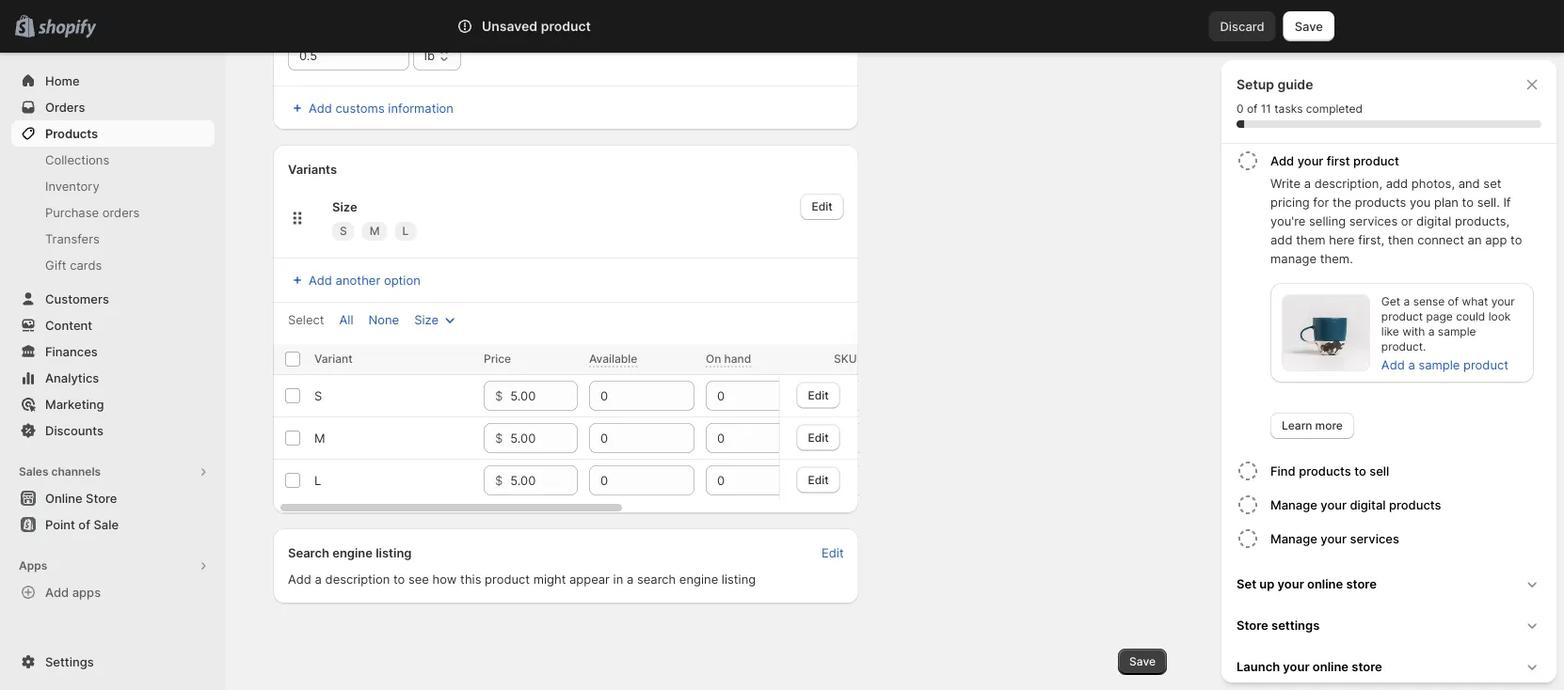 Task type: locate. For each thing, give the bounding box(es) containing it.
of for sale
[[78, 518, 90, 532]]

l up option
[[402, 224, 409, 238]]

products inside "write a description, add photos, and set pricing for the products you plan to sell. if you're selling services or digital products, add them here first, then connect an app to manage them."
[[1355, 195, 1407, 209]]

to
[[1462, 195, 1474, 209], [1511, 232, 1522, 247], [1355, 464, 1366, 479], [393, 572, 405, 587]]

2 vertical spatial options element
[[314, 473, 321, 488]]

3 options element from the top
[[314, 473, 321, 488]]

0 vertical spatial of
[[1247, 102, 1258, 116]]

settings
[[45, 655, 94, 670]]

a down product.
[[1408, 358, 1415, 372]]

manage down find
[[1271, 498, 1318, 513]]

0 vertical spatial services
[[1350, 214, 1398, 228]]

mark manage your services as done image
[[1237, 528, 1259, 551]]

gift cards
[[45, 258, 102, 272]]

3 $ from the top
[[495, 473, 503, 488]]

add left another
[[309, 273, 332, 288]]

save
[[1295, 19, 1323, 33], [1130, 656, 1156, 669]]

manage for manage your services
[[1271, 532, 1318, 546]]

edit for l
[[808, 473, 829, 487]]

add customs information button
[[277, 95, 855, 121]]

2 $ from the top
[[495, 431, 503, 446]]

digital down the sell
[[1350, 498, 1386, 513]]

you're
[[1271, 214, 1306, 228]]

orders
[[45, 100, 85, 114]]

1 horizontal spatial of
[[1247, 102, 1258, 116]]

search inside button
[[540, 19, 580, 33]]

sample down could
[[1438, 325, 1476, 339]]

edit for m
[[808, 431, 829, 445]]

None number field
[[589, 381, 666, 411], [706, 381, 783, 411], [589, 424, 666, 454], [706, 424, 783, 454], [589, 466, 666, 496], [706, 466, 783, 496], [589, 381, 666, 411], [706, 381, 783, 411], [589, 424, 666, 454], [706, 424, 783, 454], [589, 466, 666, 496], [706, 466, 783, 496]]

discard
[[1220, 19, 1265, 33]]

mark find products to sell as done image
[[1237, 460, 1259, 483]]

1 horizontal spatial digital
[[1417, 214, 1452, 228]]

0 horizontal spatial save
[[1130, 656, 1156, 669]]

learn more link
[[1271, 413, 1354, 440]]

customers
[[45, 292, 109, 306]]

0 vertical spatial m
[[370, 224, 380, 238]]

store up store settings button
[[1346, 577, 1377, 592]]

1 horizontal spatial store
[[1237, 618, 1269, 633]]

of inside the get a sense of what your product page could look like with a sample product. add a sample product
[[1448, 295, 1459, 309]]

select
[[288, 312, 324, 327]]

of right 0
[[1247, 102, 1258, 116]]

store up the sale
[[86, 491, 117, 506]]

listing right search
[[722, 572, 756, 587]]

price
[[484, 352, 511, 366]]

1 horizontal spatial add
[[1386, 176, 1408, 191]]

setup guide dialog
[[1222, 60, 1557, 688]]

if
[[1504, 195, 1511, 209]]

1 vertical spatial options element
[[314, 431, 325, 446]]

completed
[[1306, 102, 1363, 116]]

get
[[1382, 295, 1401, 309]]

1 vertical spatial s
[[314, 389, 322, 403]]

gift cards link
[[11, 252, 215, 279]]

size right none
[[414, 312, 439, 327]]

with
[[1403, 325, 1425, 339]]

store
[[86, 491, 117, 506], [1237, 618, 1269, 633]]

0 vertical spatial save button
[[1284, 11, 1335, 41]]

none
[[368, 312, 399, 327]]

product up description,
[[1354, 153, 1399, 168]]

sample down product.
[[1419, 358, 1460, 372]]

in
[[613, 572, 623, 587]]

options element containing s
[[314, 389, 322, 403]]

purchase orders
[[45, 205, 140, 220]]

learn more
[[1282, 419, 1343, 433]]

1 vertical spatial of
[[1448, 295, 1459, 309]]

1 manage from the top
[[1271, 498, 1318, 513]]

$ text field for l
[[510, 466, 578, 496]]

your for manage your digital products
[[1321, 498, 1347, 513]]

0 horizontal spatial size
[[332, 200, 357, 214]]

$ text field up $ text box
[[510, 381, 578, 411]]

to left the sell
[[1355, 464, 1366, 479]]

0 vertical spatial store
[[1346, 577, 1377, 592]]

sales channels button
[[11, 459, 215, 486]]

store down store settings button
[[1352, 660, 1382, 674]]

to down and
[[1462, 195, 1474, 209]]

1 vertical spatial listing
[[722, 572, 756, 587]]

all button
[[328, 307, 365, 333]]

2 vertical spatial products
[[1389, 498, 1442, 513]]

$ text field
[[510, 381, 578, 411], [510, 466, 578, 496]]

products down find products to sell button
[[1389, 498, 1442, 513]]

store up launch
[[1237, 618, 1269, 633]]

1 vertical spatial online
[[1313, 660, 1349, 674]]

2 vertical spatial of
[[78, 518, 90, 532]]

edit
[[812, 200, 833, 214], [808, 388, 829, 402], [808, 431, 829, 445], [808, 473, 829, 487], [822, 546, 844, 561]]

$ for l
[[495, 473, 503, 488]]

add down product.
[[1382, 358, 1405, 372]]

launch
[[1237, 660, 1280, 674]]

channels
[[51, 465, 101, 479]]

size
[[332, 200, 357, 214], [414, 312, 439, 327]]

options element
[[314, 389, 322, 403], [314, 431, 325, 446], [314, 473, 321, 488]]

2 manage from the top
[[1271, 532, 1318, 546]]

product right this
[[485, 572, 530, 587]]

0 vertical spatial search
[[540, 19, 580, 33]]

1 vertical spatial store
[[1352, 660, 1382, 674]]

product down look
[[1464, 358, 1509, 372]]

m
[[370, 224, 380, 238], [314, 431, 325, 446]]

app
[[1485, 232, 1507, 247]]

edit button
[[797, 382, 840, 409], [797, 425, 840, 451], [797, 467, 840, 493], [810, 540, 855, 567]]

manage right "mark manage your services as done" icon
[[1271, 532, 1318, 546]]

0 vertical spatial add
[[1386, 176, 1408, 191]]

add up write
[[1271, 153, 1294, 168]]

add down add your first product button
[[1386, 176, 1408, 191]]

0 horizontal spatial save button
[[1118, 649, 1167, 676]]

online down manage your services
[[1307, 577, 1343, 592]]

your right up
[[1278, 577, 1304, 592]]

0 vertical spatial digital
[[1417, 214, 1452, 228]]

finances
[[45, 344, 98, 359]]

services up first,
[[1350, 214, 1398, 228]]

online inside button
[[1307, 577, 1343, 592]]

your
[[1298, 153, 1324, 168], [1492, 295, 1515, 309], [1321, 498, 1347, 513], [1321, 532, 1347, 546], [1278, 577, 1304, 592], [1283, 660, 1310, 674]]

0 horizontal spatial m
[[314, 431, 325, 446]]

edit button for l
[[797, 467, 840, 493]]

edit button for m
[[797, 425, 840, 451]]

1 vertical spatial $ text field
[[510, 466, 578, 496]]

on
[[706, 352, 721, 366]]

1 vertical spatial digital
[[1350, 498, 1386, 513]]

add for add customs information
[[309, 101, 332, 115]]

add left customs
[[309, 101, 332, 115]]

manage your services
[[1271, 532, 1399, 546]]

$ text field
[[510, 424, 578, 454]]

1 vertical spatial size
[[414, 312, 439, 327]]

1 horizontal spatial engine
[[679, 572, 718, 587]]

sku
[[834, 352, 857, 366]]

1 horizontal spatial save
[[1295, 19, 1323, 33]]

0 vertical spatial listing
[[376, 546, 412, 561]]

1 horizontal spatial save button
[[1284, 11, 1335, 41]]

1 vertical spatial manage
[[1271, 532, 1318, 546]]

0 vertical spatial options element
[[314, 389, 322, 403]]

listing up 'see'
[[376, 546, 412, 561]]

edit inside dropdown button
[[812, 200, 833, 214]]

to right app
[[1511, 232, 1522, 247]]

0 horizontal spatial store
[[86, 491, 117, 506]]

0 horizontal spatial of
[[78, 518, 90, 532]]

content link
[[11, 312, 215, 339]]

apps
[[19, 560, 47, 573]]

1 horizontal spatial s
[[340, 224, 347, 238]]

0 horizontal spatial digital
[[1350, 498, 1386, 513]]

0 vertical spatial save
[[1295, 19, 1323, 33]]

1 $ text field from the top
[[510, 381, 578, 411]]

services down manage your digital products
[[1350, 532, 1399, 546]]

learn
[[1282, 419, 1313, 433]]

add
[[1386, 176, 1408, 191], [1271, 232, 1293, 247]]

products
[[1355, 195, 1407, 209], [1299, 464, 1351, 479], [1389, 498, 1442, 513]]

to inside button
[[1355, 464, 1366, 479]]

add apps button
[[11, 580, 215, 606]]

connect
[[1418, 232, 1464, 247]]

0 vertical spatial sample
[[1438, 325, 1476, 339]]

your down manage your digital products
[[1321, 532, 1347, 546]]

find products to sell button
[[1271, 455, 1549, 489]]

marketing
[[45, 397, 104, 412]]

$ text field down $ text box
[[510, 466, 578, 496]]

$ text field for s
[[510, 381, 578, 411]]

1 vertical spatial store
[[1237, 618, 1269, 633]]

photos,
[[1412, 176, 1455, 191]]

your left first
[[1298, 153, 1324, 168]]

search right unsaved
[[540, 19, 580, 33]]

1 vertical spatial add
[[1271, 232, 1293, 247]]

collections
[[45, 152, 109, 167]]

more
[[1315, 419, 1343, 433]]

apps button
[[11, 553, 215, 580]]

add
[[309, 101, 332, 115], [1271, 153, 1294, 168], [309, 273, 332, 288], [1382, 358, 1405, 372], [288, 572, 311, 587], [45, 585, 69, 600]]

digital up the connect
[[1417, 214, 1452, 228]]

orders link
[[11, 94, 215, 120]]

customers link
[[11, 286, 215, 312]]

s down variant
[[314, 389, 322, 403]]

option
[[384, 273, 421, 288]]

0 horizontal spatial s
[[314, 389, 322, 403]]

online down the settings
[[1313, 660, 1349, 674]]

listing
[[376, 546, 412, 561], [722, 572, 756, 587]]

add for add another option
[[309, 273, 332, 288]]

size down variants
[[332, 200, 357, 214]]

of inside button
[[78, 518, 90, 532]]

0 horizontal spatial search
[[288, 546, 329, 561]]

point of sale button
[[0, 512, 226, 538]]

launch your online store button
[[1229, 647, 1549, 688]]

digital inside button
[[1350, 498, 1386, 513]]

mark manage your digital products as done image
[[1237, 494, 1259, 517]]

0 horizontal spatial engine
[[332, 546, 373, 561]]

products up "or"
[[1355, 195, 1407, 209]]

manage
[[1271, 498, 1318, 513], [1271, 532, 1318, 546]]

1 vertical spatial m
[[314, 431, 325, 446]]

products right find
[[1299, 464, 1351, 479]]

s up the add another option button
[[340, 224, 347, 238]]

online
[[45, 491, 82, 506]]

0 vertical spatial products
[[1355, 195, 1407, 209]]

0 vertical spatial size
[[332, 200, 357, 214]]

2 options element from the top
[[314, 431, 325, 446]]

1 horizontal spatial size
[[414, 312, 439, 327]]

engine right search
[[679, 572, 718, 587]]

1 horizontal spatial search
[[540, 19, 580, 33]]

1 vertical spatial search
[[288, 546, 329, 561]]

write
[[1271, 176, 1301, 191]]

or
[[1401, 214, 1413, 228]]

a right get
[[1404, 295, 1410, 309]]

of up page
[[1448, 295, 1459, 309]]

of left the sale
[[78, 518, 90, 532]]

your up look
[[1492, 295, 1515, 309]]

0
[[1237, 102, 1244, 116]]

1 vertical spatial save
[[1130, 656, 1156, 669]]

add down you're
[[1271, 232, 1293, 247]]

add left apps
[[45, 585, 69, 600]]

on hand
[[706, 352, 751, 366]]

setup guide
[[1237, 77, 1313, 93]]

your up manage your services
[[1321, 498, 1347, 513]]

0 vertical spatial manage
[[1271, 498, 1318, 513]]

add for add a description to see how this product might appear in a search engine listing
[[288, 572, 311, 587]]

2 $ text field from the top
[[510, 466, 578, 496]]

2 vertical spatial $
[[495, 473, 503, 488]]

0 vertical spatial $
[[495, 389, 503, 403]]

1 vertical spatial $
[[495, 431, 503, 446]]

sell
[[1370, 464, 1390, 479]]

1 options element from the top
[[314, 389, 322, 403]]

a
[[1304, 176, 1311, 191], [1404, 295, 1410, 309], [1429, 325, 1435, 339], [1408, 358, 1415, 372], [315, 572, 322, 587], [627, 572, 634, 587]]

manage for manage your digital products
[[1271, 498, 1318, 513]]

available
[[589, 352, 638, 366]]

0 vertical spatial l
[[402, 224, 409, 238]]

l up search engine listing
[[314, 473, 321, 488]]

plan
[[1434, 195, 1459, 209]]

options element containing l
[[314, 473, 321, 488]]

0 horizontal spatial l
[[314, 473, 321, 488]]

2 horizontal spatial of
[[1448, 295, 1459, 309]]

a right write
[[1304, 176, 1311, 191]]

1 $ from the top
[[495, 389, 503, 403]]

add down search engine listing
[[288, 572, 311, 587]]

0 vertical spatial online
[[1307, 577, 1343, 592]]

a down page
[[1429, 325, 1435, 339]]

0 vertical spatial s
[[340, 224, 347, 238]]

1 vertical spatial services
[[1350, 532, 1399, 546]]

your right launch
[[1283, 660, 1310, 674]]

search up description
[[288, 546, 329, 561]]

11
[[1261, 102, 1272, 116]]

0 vertical spatial $ text field
[[510, 381, 578, 411]]

store inside button
[[1346, 577, 1377, 592]]

an
[[1468, 232, 1482, 247]]

1 vertical spatial l
[[314, 473, 321, 488]]

m up 'add another option'
[[370, 224, 380, 238]]

add your first product button
[[1271, 144, 1549, 174]]

Weight text field
[[288, 40, 409, 71]]

m down variant
[[314, 431, 325, 446]]

engine up description
[[332, 546, 373, 561]]



Task type: describe. For each thing, give the bounding box(es) containing it.
1 horizontal spatial listing
[[722, 572, 756, 587]]

appear
[[569, 572, 610, 587]]

purchase
[[45, 205, 99, 220]]

a left description
[[315, 572, 322, 587]]

marketing link
[[11, 392, 215, 418]]

products,
[[1455, 214, 1510, 228]]

0 vertical spatial engine
[[332, 546, 373, 561]]

inventory link
[[11, 173, 215, 200]]

apps
[[72, 585, 101, 600]]

content
[[45, 318, 92, 333]]

add your first product
[[1271, 153, 1399, 168]]

your inside the get a sense of what your product page could look like with a sample product. add a sample product
[[1492, 295, 1515, 309]]

find products to sell
[[1271, 464, 1390, 479]]

edit button
[[800, 194, 844, 220]]

to left 'see'
[[393, 572, 405, 587]]

add apps
[[45, 585, 101, 600]]

unsaved product
[[482, 18, 591, 34]]

orders
[[102, 205, 140, 220]]

settings
[[1272, 618, 1320, 633]]

your for manage your services
[[1321, 532, 1347, 546]]

1 vertical spatial sample
[[1419, 358, 1460, 372]]

launch your online store
[[1237, 660, 1382, 674]]

services inside "write a description, add photos, and set pricing for the products you plan to sell. if you're selling services or digital products, add them here first, then connect an app to manage them."
[[1350, 214, 1398, 228]]

point of sale link
[[11, 512, 215, 538]]

first
[[1327, 153, 1350, 168]]

you
[[1410, 195, 1431, 209]]

$ for s
[[495, 389, 503, 403]]

finances link
[[11, 339, 215, 365]]

store inside button
[[1352, 660, 1382, 674]]

lb
[[424, 48, 435, 63]]

what
[[1462, 295, 1488, 309]]

transfers
[[45, 232, 100, 246]]

add your first product element
[[1233, 174, 1549, 440]]

save for bottom save button
[[1130, 656, 1156, 669]]

your for launch your online store
[[1283, 660, 1310, 674]]

description
[[325, 572, 390, 587]]

sale
[[94, 518, 119, 532]]

collections link
[[11, 147, 215, 173]]

look
[[1489, 310, 1511, 324]]

add inside the get a sense of what your product page could look like with a sample product. add a sample product
[[1382, 358, 1405, 372]]

transfers link
[[11, 226, 215, 252]]

search for search engine listing
[[288, 546, 329, 561]]

how
[[433, 572, 457, 587]]

options element containing m
[[314, 431, 325, 446]]

them
[[1296, 232, 1326, 247]]

of for 11
[[1247, 102, 1258, 116]]

discounts link
[[11, 418, 215, 444]]

customs
[[336, 101, 385, 115]]

add another option button
[[277, 267, 432, 294]]

get a sense of what your product page could look like with a sample product. add a sample product
[[1382, 295, 1515, 372]]

1 horizontal spatial m
[[370, 224, 380, 238]]

product inside button
[[1354, 153, 1399, 168]]

edit button for s
[[797, 382, 840, 409]]

1 vertical spatial engine
[[679, 572, 718, 587]]

add for add apps
[[45, 585, 69, 600]]

search
[[637, 572, 676, 587]]

variant
[[314, 352, 353, 366]]

this
[[460, 572, 481, 587]]

1 vertical spatial save button
[[1118, 649, 1167, 676]]

product down get
[[1382, 310, 1423, 324]]

setup
[[1237, 77, 1274, 93]]

variants
[[288, 162, 337, 176]]

could
[[1456, 310, 1486, 324]]

search engine listing
[[288, 546, 412, 561]]

1 vertical spatial products
[[1299, 464, 1351, 479]]

manage your digital products button
[[1271, 489, 1549, 522]]

purchase orders link
[[11, 200, 215, 226]]

pricing
[[1271, 195, 1310, 209]]

mark add your first product as done image
[[1237, 150, 1259, 172]]

up
[[1260, 577, 1275, 592]]

your inside button
[[1278, 577, 1304, 592]]

1 horizontal spatial l
[[402, 224, 409, 238]]

products link
[[11, 120, 215, 147]]

a inside "write a description, add photos, and set pricing for the products you plan to sell. if you're selling services or digital products, add them here first, then connect an app to manage them."
[[1304, 176, 1311, 191]]

your for add your first product
[[1298, 153, 1324, 168]]

gift
[[45, 258, 66, 272]]

and
[[1459, 176, 1480, 191]]

manage your services button
[[1271, 522, 1549, 556]]

point of sale
[[45, 518, 119, 532]]

search button
[[509, 11, 1055, 41]]

another
[[336, 273, 380, 288]]

sense
[[1413, 295, 1445, 309]]

0 vertical spatial store
[[86, 491, 117, 506]]

size button
[[403, 307, 471, 333]]

a right in
[[627, 572, 634, 587]]

search for search
[[540, 19, 580, 33]]

add a sample product button
[[1370, 352, 1520, 378]]

discard button
[[1209, 11, 1276, 41]]

product right unsaved
[[541, 18, 591, 34]]

the
[[1333, 195, 1352, 209]]

edit for s
[[808, 388, 829, 402]]

none button
[[357, 307, 411, 333]]

shopify image
[[38, 19, 96, 38]]

save for the right save button
[[1295, 19, 1323, 33]]

description,
[[1315, 176, 1383, 191]]

0 horizontal spatial listing
[[376, 546, 412, 561]]

size inside dropdown button
[[414, 312, 439, 327]]

analytics
[[45, 371, 99, 385]]

digital inside "write a description, add photos, and set pricing for the products you plan to sell. if you're selling services or digital products, add them here first, then connect an app to manage them."
[[1417, 214, 1452, 228]]

then
[[1388, 232, 1414, 247]]

manage your digital products
[[1271, 498, 1442, 513]]

set
[[1484, 176, 1502, 191]]

all
[[339, 312, 353, 327]]

tasks
[[1275, 102, 1303, 116]]

might
[[533, 572, 566, 587]]

for
[[1313, 195, 1329, 209]]

like
[[1382, 325, 1399, 339]]

home link
[[11, 68, 215, 94]]

0 horizontal spatial add
[[1271, 232, 1293, 247]]

store inside the setup guide "dialog"
[[1237, 618, 1269, 633]]

services inside manage your services button
[[1350, 532, 1399, 546]]

product.
[[1382, 340, 1426, 354]]

store settings button
[[1229, 605, 1549, 647]]

add for add your first product
[[1271, 153, 1294, 168]]

store settings
[[1237, 618, 1320, 633]]

online inside button
[[1313, 660, 1349, 674]]

add customs information
[[309, 101, 454, 115]]

$ for m
[[495, 431, 503, 446]]

selling
[[1309, 214, 1346, 228]]

sales
[[19, 465, 48, 479]]

here
[[1329, 232, 1355, 247]]

products
[[45, 126, 98, 141]]

cards
[[70, 258, 102, 272]]



Task type: vqa. For each thing, say whether or not it's contained in the screenshot.
Marketing link
yes



